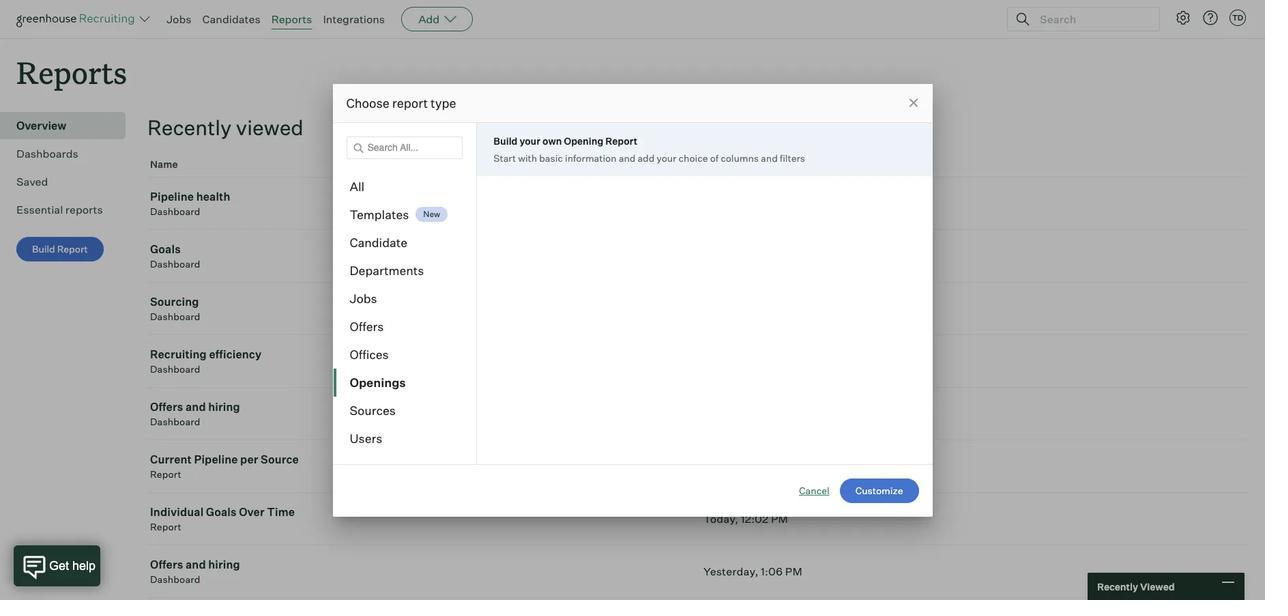 Task type: vqa. For each thing, say whether or not it's contained in the screenshot.
Back link
no



Task type: describe. For each thing, give the bounding box(es) containing it.
build report button
[[16, 237, 104, 262]]

recently viewed
[[1098, 581, 1175, 592]]

integrations
[[323, 12, 385, 26]]

integrations link
[[323, 12, 385, 26]]

dashboards
[[16, 147, 78, 161]]

reports
[[65, 203, 103, 217]]

and left add
[[619, 152, 636, 163]]

time
[[267, 505, 295, 519]]

report for current pipeline per source
[[150, 468, 182, 480]]

yesterday, 1:06 pm
[[704, 565, 803, 578]]

new
[[423, 209, 440, 219]]

2 dashboard from the top
[[150, 258, 200, 270]]

greenhouse recruiting image
[[16, 11, 139, 27]]

information
[[565, 152, 617, 163]]

users
[[350, 430, 382, 445]]

td button
[[1230, 10, 1246, 26]]

report for individual goals over time
[[150, 521, 182, 533]]

cancel
[[799, 484, 830, 496]]

choice
[[679, 152, 708, 163]]

choose report type dialog
[[333, 84, 933, 516]]

efficiency
[[209, 348, 262, 361]]

1 hiring from the top
[[208, 400, 240, 414]]

pipeline inside pipeline health dashboard
[[150, 190, 194, 204]]

today, 12:02 pm
[[704, 512, 788, 526]]

dashboards link
[[16, 146, 120, 162]]

12:02
[[741, 512, 769, 526]]

1 vertical spatial reports
[[16, 52, 127, 92]]

and left filters
[[761, 152, 778, 163]]

today, 12:06 pm
[[704, 460, 789, 473]]

configure image
[[1175, 10, 1192, 26]]

offices
[[350, 346, 389, 361]]

build report
[[32, 243, 88, 255]]

current
[[150, 453, 192, 466]]

jobs inside the choose report type dialog
[[350, 290, 377, 305]]

current pipeline per source report
[[150, 453, 299, 480]]

1 vertical spatial offers
[[150, 400, 183, 414]]

customize
[[856, 484, 903, 496]]

today, for today, 12:06 pm
[[704, 460, 739, 473]]

columns
[[721, 152, 759, 163]]

add button
[[401, 7, 473, 31]]

customize button
[[840, 478, 919, 503]]

pm for yesterday, 1:06 pm
[[786, 565, 803, 578]]

over
[[239, 505, 265, 519]]

essential reports link
[[16, 201, 120, 218]]

jobs link
[[167, 12, 191, 26]]

recruiting efficiency dashboard
[[150, 348, 262, 375]]

goals inside individual goals over time report
[[206, 505, 237, 519]]

Search All... text field
[[346, 136, 463, 159]]

1 horizontal spatial your
[[657, 152, 677, 163]]

essential reports
[[16, 203, 103, 217]]

openings
[[350, 374, 406, 389]]

basic
[[539, 152, 563, 163]]

last
[[704, 158, 725, 170]]

viewed for recently viewed
[[236, 115, 304, 140]]

departments
[[350, 262, 424, 277]]

sourcing dashboard
[[150, 295, 200, 322]]

build for build your own opening report start with basic information and add your choice of columns and filters
[[494, 135, 518, 146]]

2 vertical spatial offers
[[150, 558, 183, 571]]

and down individual goals over time report
[[186, 558, 206, 571]]

dashboard inside pipeline health dashboard
[[150, 206, 200, 217]]

12:06
[[741, 460, 769, 473]]

recruiting
[[150, 348, 207, 361]]

2 hiring from the top
[[208, 558, 240, 571]]

report
[[392, 95, 428, 110]]

sourcing
[[150, 295, 199, 309]]



Task type: locate. For each thing, give the bounding box(es) containing it.
saved link
[[16, 174, 120, 190]]

5 dashboard from the top
[[150, 416, 200, 427]]

Search text field
[[1037, 9, 1147, 29]]

1 vertical spatial goals
[[206, 505, 237, 519]]

reports down greenhouse recruiting image
[[16, 52, 127, 92]]

own
[[543, 135, 562, 146]]

dashboard inside recruiting efficiency dashboard
[[150, 363, 200, 375]]

1 dashboard from the top
[[150, 206, 200, 217]]

0 horizontal spatial recently
[[147, 115, 232, 140]]

1 horizontal spatial jobs
[[350, 290, 377, 305]]

recently left "viewed"
[[1098, 581, 1139, 592]]

last viewed
[[704, 158, 760, 170]]

0 horizontal spatial goals
[[150, 242, 181, 256]]

pipeline health dashboard
[[150, 190, 230, 217]]

pm for today, 12:02 pm
[[771, 512, 788, 526]]

today, left '12:02'
[[704, 512, 739, 526]]

name
[[150, 158, 178, 170]]

build inside button
[[32, 243, 55, 255]]

essential
[[16, 203, 63, 217]]

dashboard down sourcing on the left of the page
[[150, 311, 200, 322]]

0 vertical spatial goals
[[150, 242, 181, 256]]

jobs down departments
[[350, 290, 377, 305]]

1 vertical spatial today,
[[704, 512, 739, 526]]

1 vertical spatial jobs
[[350, 290, 377, 305]]

build inside build your own opening report start with basic information and add your choice of columns and filters
[[494, 135, 518, 146]]

1 vertical spatial hiring
[[208, 558, 240, 571]]

offers and hiring dashboard up current
[[150, 400, 240, 427]]

and
[[619, 152, 636, 163], [761, 152, 778, 163], [186, 400, 206, 414], [186, 558, 206, 571]]

1 horizontal spatial reports
[[271, 12, 312, 26]]

report down individual
[[150, 521, 182, 533]]

1 vertical spatial recently
[[1098, 581, 1139, 592]]

1 vertical spatial offers and hiring dashboard
[[150, 558, 240, 585]]

1 horizontal spatial recently
[[1098, 581, 1139, 592]]

offers up current
[[150, 400, 183, 414]]

0 vertical spatial recently
[[147, 115, 232, 140]]

offers and hiring dashboard
[[150, 400, 240, 427], [150, 558, 240, 585]]

0 vertical spatial hiring
[[208, 400, 240, 414]]

jobs left candidates link
[[167, 12, 191, 26]]

pipeline
[[150, 190, 194, 204], [194, 453, 238, 466]]

pm right '12:02'
[[771, 512, 788, 526]]

0 vertical spatial reports
[[271, 12, 312, 26]]

1 vertical spatial your
[[657, 152, 677, 163]]

overview link
[[16, 118, 120, 134]]

pipeline inside current pipeline per source report
[[194, 453, 238, 466]]

offers up offices
[[350, 318, 384, 333]]

0 vertical spatial offers and hiring dashboard
[[150, 400, 240, 427]]

goals inside goals dashboard
[[150, 242, 181, 256]]

report for build your own opening report
[[606, 135, 638, 146]]

offers down individual
[[150, 558, 183, 571]]

0 vertical spatial build
[[494, 135, 518, 146]]

4 dashboard from the top
[[150, 363, 200, 375]]

report down current
[[150, 468, 182, 480]]

2 offers and hiring dashboard from the top
[[150, 558, 240, 585]]

reports right candidates link
[[271, 12, 312, 26]]

choose
[[346, 95, 390, 110]]

0 vertical spatial offers
[[350, 318, 384, 333]]

dashboard down the recruiting in the left bottom of the page
[[150, 363, 200, 375]]

report inside build report button
[[57, 243, 88, 255]]

and down recruiting efficiency dashboard
[[186, 400, 206, 414]]

goals
[[150, 242, 181, 256], [206, 505, 237, 519]]

recently up the name
[[147, 115, 232, 140]]

goals left 'over'
[[206, 505, 237, 519]]

0 vertical spatial viewed
[[236, 115, 304, 140]]

1 vertical spatial build
[[32, 243, 55, 255]]

report inside build your own opening report start with basic information and add your choice of columns and filters
[[606, 135, 638, 146]]

report up information
[[606, 135, 638, 146]]

candidate
[[350, 234, 408, 249]]

your
[[520, 135, 541, 146], [657, 152, 677, 163]]

0 horizontal spatial viewed
[[236, 115, 304, 140]]

build down essential
[[32, 243, 55, 255]]

add
[[419, 12, 440, 26]]

saved
[[16, 175, 48, 189]]

recently for recently viewed
[[147, 115, 232, 140]]

dashboard
[[150, 206, 200, 217], [150, 258, 200, 270], [150, 311, 200, 322], [150, 363, 200, 375], [150, 416, 200, 427], [150, 574, 200, 585]]

viewed
[[236, 115, 304, 140], [727, 158, 760, 170]]

recently for recently viewed
[[1098, 581, 1139, 592]]

viewed for last viewed
[[727, 158, 760, 170]]

1 offers and hiring dashboard from the top
[[150, 400, 240, 427]]

1:06
[[761, 565, 783, 578]]

filters
[[780, 152, 806, 163]]

goals down pipeline health dashboard at the left
[[150, 242, 181, 256]]

offers inside the choose report type dialog
[[350, 318, 384, 333]]

build
[[494, 135, 518, 146], [32, 243, 55, 255]]

0 vertical spatial jobs
[[167, 12, 191, 26]]

0 vertical spatial today,
[[704, 460, 739, 473]]

report
[[606, 135, 638, 146], [57, 243, 88, 255], [150, 468, 182, 480], [150, 521, 182, 533]]

sources
[[350, 402, 396, 417]]

start
[[494, 152, 516, 163]]

pm right 1:06
[[786, 565, 803, 578]]

yesterday,
[[704, 565, 759, 578]]

viewed
[[1141, 581, 1175, 592]]

1 horizontal spatial build
[[494, 135, 518, 146]]

templates
[[350, 206, 409, 222]]

individual goals over time report
[[150, 505, 295, 533]]

your up with
[[520, 135, 541, 146]]

your right add
[[657, 152, 677, 163]]

goals dashboard
[[150, 242, 200, 270]]

0 horizontal spatial jobs
[[167, 12, 191, 26]]

dashboard up current
[[150, 416, 200, 427]]

offers
[[350, 318, 384, 333], [150, 400, 183, 414], [150, 558, 183, 571]]

today, for today, 12:02 pm
[[704, 512, 739, 526]]

1 today, from the top
[[704, 460, 739, 473]]

hiring down recruiting efficiency dashboard
[[208, 400, 240, 414]]

0 vertical spatial pm
[[772, 460, 789, 473]]

type
[[431, 95, 456, 110]]

1 horizontal spatial viewed
[[727, 158, 760, 170]]

1 vertical spatial pipeline
[[194, 453, 238, 466]]

2 today, from the top
[[704, 512, 739, 526]]

dashboard down health
[[150, 206, 200, 217]]

3 dashboard from the top
[[150, 311, 200, 322]]

recently
[[147, 115, 232, 140], [1098, 581, 1139, 592]]

opening
[[564, 135, 604, 146]]

source
[[261, 453, 299, 466]]

report inside current pipeline per source report
[[150, 468, 182, 480]]

with
[[518, 152, 537, 163]]

offers and hiring dashboard down individual goals over time report
[[150, 558, 240, 585]]

reports link
[[271, 12, 312, 26]]

1 vertical spatial viewed
[[727, 158, 760, 170]]

health
[[196, 190, 230, 204]]

dashboard up sourcing on the left of the page
[[150, 258, 200, 270]]

reports
[[271, 12, 312, 26], [16, 52, 127, 92]]

today, left 12:06
[[704, 460, 739, 473]]

pm
[[772, 460, 789, 473], [771, 512, 788, 526], [786, 565, 803, 578]]

individual
[[150, 505, 204, 519]]

today,
[[704, 460, 739, 473], [704, 512, 739, 526]]

dashboard down individual
[[150, 574, 200, 585]]

0 vertical spatial pipeline
[[150, 190, 194, 204]]

all
[[350, 179, 365, 194]]

0 horizontal spatial your
[[520, 135, 541, 146]]

build for build report
[[32, 243, 55, 255]]

choose report type
[[346, 95, 456, 110]]

candidates
[[202, 12, 261, 26]]

per
[[240, 453, 258, 466]]

1 horizontal spatial goals
[[206, 505, 237, 519]]

hiring
[[208, 400, 240, 414], [208, 558, 240, 571]]

build up start
[[494, 135, 518, 146]]

report inside individual goals over time report
[[150, 521, 182, 533]]

pipeline left 'per'
[[194, 453, 238, 466]]

hiring down individual goals over time report
[[208, 558, 240, 571]]

overview
[[16, 119, 66, 133]]

0 horizontal spatial build
[[32, 243, 55, 255]]

add
[[638, 152, 655, 163]]

0 horizontal spatial reports
[[16, 52, 127, 92]]

report down essential reports link
[[57, 243, 88, 255]]

recently viewed
[[147, 115, 304, 140]]

2 vertical spatial pm
[[786, 565, 803, 578]]

pm for today, 12:06 pm
[[772, 460, 789, 473]]

candidates link
[[202, 12, 261, 26]]

1 vertical spatial pm
[[771, 512, 788, 526]]

pipeline down the name
[[150, 190, 194, 204]]

td button
[[1227, 7, 1249, 29]]

td
[[1233, 13, 1244, 23]]

0 vertical spatial your
[[520, 135, 541, 146]]

cancel link
[[799, 484, 830, 497]]

jobs
[[167, 12, 191, 26], [350, 290, 377, 305]]

of
[[710, 152, 719, 163]]

pm right 12:06
[[772, 460, 789, 473]]

6 dashboard from the top
[[150, 574, 200, 585]]

build your own opening report start with basic information and add your choice of columns and filters
[[494, 135, 806, 163]]



